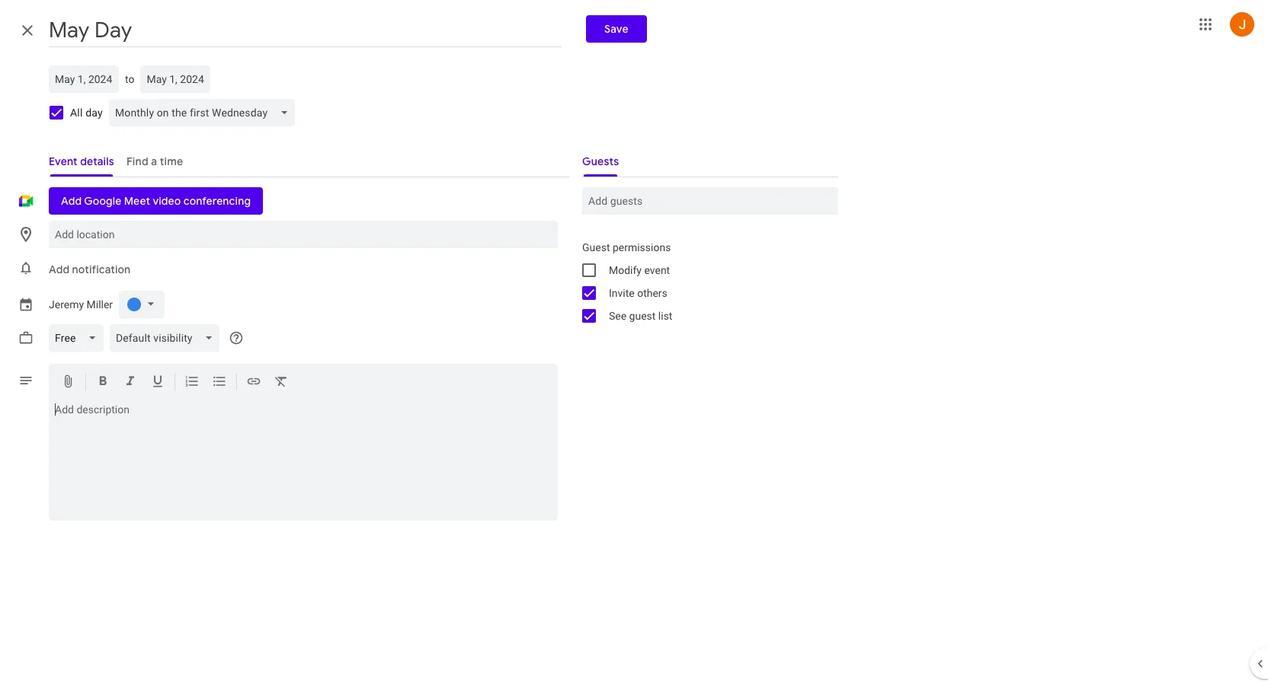 Task type: describe. For each thing, give the bounding box(es) containing it.
italic image
[[123, 374, 138, 392]]

all
[[70, 107, 83, 119]]

add
[[49, 263, 69, 277]]

add notification button
[[43, 251, 137, 288]]

modify event
[[609, 264, 670, 277]]

bold image
[[95, 374, 110, 392]]

modify
[[609, 264, 642, 277]]

save button
[[586, 15, 646, 43]]

permissions
[[613, 242, 671, 254]]

bulleted list image
[[212, 374, 227, 392]]

underline image
[[150, 374, 165, 392]]

group containing guest permissions
[[570, 236, 838, 328]]

list
[[658, 310, 672, 322]]

day
[[85, 107, 103, 119]]

Start date text field
[[55, 70, 113, 88]]

see
[[609, 310, 626, 322]]

see guest list
[[609, 310, 672, 322]]

insert link image
[[246, 374, 261, 392]]

others
[[637, 287, 667, 299]]

jeremy miller
[[49, 299, 113, 311]]

formatting options toolbar
[[49, 364, 558, 401]]

Title text field
[[49, 14, 561, 47]]

all day
[[70, 107, 103, 119]]



Task type: locate. For each thing, give the bounding box(es) containing it.
to
[[125, 73, 134, 85]]

Description text field
[[49, 404, 558, 518]]

Guests text field
[[588, 187, 832, 215]]

guest
[[582, 242, 610, 254]]

guest permissions
[[582, 242, 671, 254]]

jeremy
[[49, 299, 84, 311]]

guest
[[629, 310, 656, 322]]

notification
[[72, 263, 131, 277]]

invite others
[[609, 287, 667, 299]]

save
[[604, 22, 628, 36]]

add notification
[[49, 263, 131, 277]]

Location text field
[[55, 221, 552, 248]]

invite
[[609, 287, 635, 299]]

miller
[[87, 299, 113, 311]]

remove formatting image
[[274, 374, 289, 392]]

numbered list image
[[184, 374, 200, 392]]

None field
[[109, 99, 301, 126], [49, 325, 109, 352], [109, 325, 226, 352], [109, 99, 301, 126], [49, 325, 109, 352], [109, 325, 226, 352]]

group
[[570, 236, 838, 328]]

event
[[644, 264, 670, 277]]

End date text field
[[147, 70, 205, 88]]



Task type: vqa. For each thing, say whether or not it's contained in the screenshot.
INSERT LINK "icon" on the left bottom of page
yes



